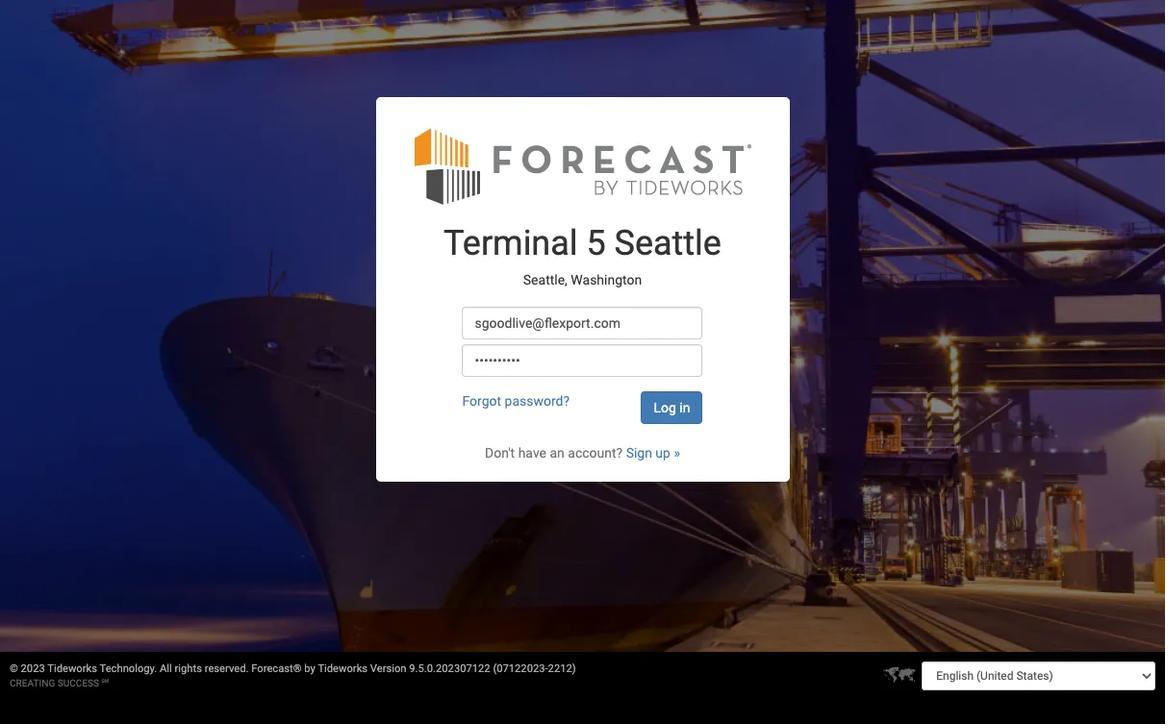 Task type: describe. For each thing, give the bounding box(es) containing it.
all
[[160, 663, 172, 676]]

don't
[[485, 446, 515, 461]]

version
[[370, 663, 407, 676]]

1 tideworks from the left
[[47, 663, 97, 676]]

(07122023-
[[493, 663, 548, 676]]

up
[[656, 446, 671, 461]]

5
[[587, 223, 606, 264]]

log in button
[[642, 392, 703, 425]]

© 2023 tideworks technology. all rights reserved. forecast® by tideworks version 9.5.0.202307122 (07122023-2212) creating success ℠
[[10, 663, 576, 689]]

forgot
[[462, 394, 502, 409]]

an
[[550, 446, 565, 461]]

2 tideworks from the left
[[318, 663, 368, 676]]

9.5.0.202307122
[[409, 663, 491, 676]]

don't have an account? sign up »
[[485, 446, 680, 461]]

reserved.
[[205, 663, 249, 676]]

forgot password? link
[[462, 394, 570, 409]]

forecast®
[[251, 663, 302, 676]]

seattle,
[[523, 272, 568, 288]]

success
[[57, 679, 99, 689]]

log
[[654, 401, 677, 416]]



Task type: locate. For each thing, give the bounding box(es) containing it.
sign
[[626, 446, 653, 461]]

washington
[[571, 272, 642, 288]]

password?
[[505, 394, 570, 409]]

forecast® by tideworks image
[[414, 126, 751, 206]]

seattle
[[615, 223, 722, 264]]

tideworks
[[47, 663, 97, 676], [318, 663, 368, 676]]

have
[[518, 446, 547, 461]]

℠
[[102, 679, 109, 689]]

1 horizontal spatial tideworks
[[318, 663, 368, 676]]

forgot password? log in
[[462, 394, 691, 416]]

»
[[674, 446, 680, 461]]

sign up » link
[[626, 446, 680, 461]]

0 horizontal spatial tideworks
[[47, 663, 97, 676]]

©
[[10, 663, 18, 676]]

2023
[[21, 663, 45, 676]]

rights
[[175, 663, 202, 676]]

tideworks up success
[[47, 663, 97, 676]]

by
[[304, 663, 316, 676]]

technology.
[[100, 663, 157, 676]]

terminal 5 seattle seattle, washington
[[444, 223, 722, 288]]

2212)
[[548, 663, 576, 676]]

creating
[[10, 679, 55, 689]]

account?
[[568, 446, 623, 461]]

tideworks right by
[[318, 663, 368, 676]]

Email or username text field
[[462, 307, 703, 340]]

in
[[680, 401, 691, 416]]

terminal
[[444, 223, 578, 264]]

Password password field
[[462, 345, 703, 377]]



Task type: vqa. For each thing, say whether or not it's contained in the screenshot.
'TIDEWORKS'
yes



